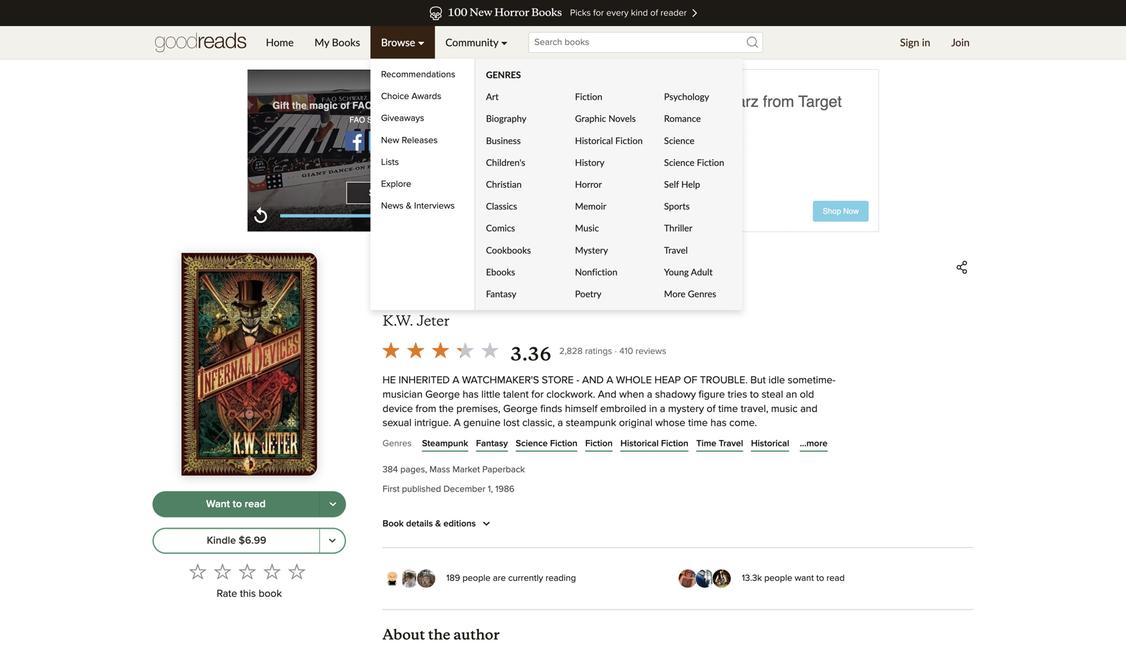 Task type: locate. For each thing, give the bounding box(es) containing it.
the inside he inherited a watchmaker's store - and a whole heap of trouble. but idle sometime- musician george has little talent for clockwork. and when a shadowy figure tries to steal an old device from the premises, george finds himself embroiled in a mystery of time travel, music and sexual intrigue. a genuine lost classic, a steampunk original whose time has come.
[[439, 404, 454, 414]]

fiction link up the graphic at the right
[[565, 86, 613, 108]]

0 vertical spatial fantasy link
[[476, 283, 527, 305]]

devices left #1
[[438, 256, 485, 274]]

read up $6.99
[[245, 499, 266, 510]]

1 horizontal spatial in
[[923, 36, 931, 49]]

0 vertical spatial science
[[664, 135, 695, 146]]

fiction down "steampunk"
[[586, 439, 613, 448]]

410 reviews
[[620, 347, 667, 356]]

historical down come.
[[752, 439, 790, 448]]

fantasy link down ebooks
[[476, 283, 527, 305]]

1 horizontal spatial to
[[750, 390, 759, 400]]

0 horizontal spatial has
[[463, 390, 479, 400]]

0 horizontal spatial ▾
[[418, 36, 425, 49]]

k.w. jeter
[[383, 312, 450, 330]]

join
[[952, 36, 970, 49]]

2 horizontal spatial historical
[[752, 439, 790, 448]]

home
[[266, 36, 294, 49]]

rate 3 out of 5 image
[[239, 563, 256, 580]]

psychology
[[664, 91, 710, 102]]

rate this book element
[[153, 559, 346, 604]]

1 vertical spatial science fiction
[[516, 439, 578, 448]]

details
[[406, 519, 433, 529]]

of
[[684, 375, 698, 386]]

fantasy inside top genres for this book element
[[476, 439, 508, 448]]

▾ right community
[[501, 36, 508, 49]]

has
[[463, 390, 479, 400], [711, 418, 727, 429]]

fantasy link down 'genuine'
[[476, 437, 508, 450]]

1 horizontal spatial travel
[[719, 439, 744, 448]]

top genres for this book element
[[383, 436, 974, 456]]

science fiction link up help
[[654, 152, 735, 173]]

rate 2 out of 5 image
[[214, 563, 231, 580]]

infernal up jeter in the left of the page
[[383, 273, 484, 305]]

fiction up the graphic at the right
[[575, 91, 603, 102]]

1 vertical spatial genres
[[688, 288, 717, 299]]

time right of
[[719, 404, 738, 414]]

browse ▾ link
[[371, 26, 435, 59]]

home image
[[155, 26, 246, 59]]

new releases link
[[371, 130, 448, 152]]

steampunk
[[566, 418, 617, 429]]

community
[[446, 36, 499, 49]]

fiction link down "steampunk"
[[586, 437, 613, 450]]

1 horizontal spatial science fiction link
[[654, 152, 735, 173]]

1 vertical spatial a
[[660, 404, 666, 414]]

science link
[[654, 130, 705, 152]]

people
[[463, 574, 491, 583], [765, 574, 793, 583]]

graphic novels
[[575, 113, 636, 124]]

1 vertical spatial fantasy
[[476, 439, 508, 448]]

lists
[[381, 158, 399, 167]]

join link
[[941, 26, 981, 59]]

0 vertical spatial george
[[426, 390, 460, 400]]

0 vertical spatial read
[[245, 499, 266, 510]]

historical fiction down the graphic novels link
[[575, 135, 643, 146]]

graphic novels link
[[565, 108, 647, 130]]

13.3k
[[742, 574, 762, 583]]

want
[[206, 499, 230, 510]]

kindle $6.99 button
[[153, 528, 320, 554]]

in inside he inherited a watchmaker's store - and a whole heap of trouble. but idle sometime- musician george has little talent for clockwork. and when a shadowy figure tries to steal an old device from the premises, george finds himself embroiled in a mystery of time travel, music and sexual intrigue. a genuine lost classic, a steampunk original whose time has come.
[[650, 404, 658, 414]]

fantasy link
[[476, 283, 527, 305], [476, 437, 508, 450]]

0 vertical spatial the
[[439, 404, 454, 414]]

community ▾
[[446, 36, 508, 49]]

music link
[[565, 217, 610, 239]]

science fiction up help
[[664, 157, 725, 168]]

more
[[664, 288, 686, 299]]

2 vertical spatial genres
[[383, 439, 412, 448]]

historical fiction down whose
[[621, 439, 689, 448]]

historical down original
[[621, 439, 659, 448]]

1 vertical spatial to
[[233, 499, 242, 510]]

historical fiction link down whose
[[621, 437, 689, 450]]

infernal up k.w. jeter
[[383, 256, 435, 274]]

reading
[[546, 574, 576, 583]]

sexual
[[383, 418, 412, 429]]

about the author
[[383, 626, 500, 644]]

nonfiction
[[575, 266, 618, 277]]

people for are
[[463, 574, 491, 583]]

read
[[245, 499, 266, 510], [827, 574, 845, 583]]

in up whose
[[650, 404, 658, 414]]

my books link
[[304, 26, 371, 59]]

adult
[[691, 266, 713, 277]]

1 vertical spatial historical fiction
[[621, 439, 689, 448]]

fiction
[[575, 91, 603, 102], [616, 135, 643, 146], [697, 157, 725, 168], [550, 439, 578, 448], [586, 439, 613, 448], [661, 439, 689, 448]]

people for want
[[765, 574, 793, 583]]

2,828 ratings and 410 reviews figure
[[560, 343, 667, 359]]

science fiction link down classic,
[[516, 437, 578, 450]]

1 horizontal spatial &
[[436, 519, 441, 529]]

▾ right browse
[[418, 36, 425, 49]]

historical fiction link down graphic novels
[[565, 130, 654, 152]]

a up steampunk
[[454, 418, 461, 429]]

more genres link
[[654, 283, 727, 305]]

science down classic,
[[516, 439, 548, 448]]

genres down adult
[[688, 288, 717, 299]]

poetry
[[575, 288, 602, 299]]

for
[[532, 390, 544, 400]]

a up whose
[[660, 404, 666, 414]]

2 people from the left
[[765, 574, 793, 583]]

thriller
[[664, 222, 693, 234]]

a
[[647, 390, 653, 400], [660, 404, 666, 414], [558, 418, 563, 429]]

nonfiction link
[[565, 261, 628, 283]]

paperback
[[483, 465, 525, 474]]

1 horizontal spatial historical
[[621, 439, 659, 448]]

1 people from the left
[[463, 574, 491, 583]]

2 horizontal spatial genres
[[688, 288, 717, 299]]

historical down the graphic at the right
[[575, 135, 613, 146]]

1 vertical spatial read
[[827, 574, 845, 583]]

read right want
[[827, 574, 845, 583]]

0 vertical spatial genres
[[486, 69, 521, 80]]

himself
[[565, 404, 598, 414]]

1 horizontal spatial time
[[719, 404, 738, 414]]

travel down come.
[[719, 439, 744, 448]]

2,828
[[560, 347, 583, 356]]

has down of
[[711, 418, 727, 429]]

genres down sexual
[[383, 439, 412, 448]]

science inside top genres for this book element
[[516, 439, 548, 448]]

poetry link
[[565, 283, 612, 305]]

sign in link
[[890, 26, 941, 59]]

people left are
[[463, 574, 491, 583]]

0 horizontal spatial &
[[406, 202, 412, 211]]

fiction down novels
[[616, 135, 643, 146]]

1 horizontal spatial ▾
[[501, 36, 508, 49]]

0 horizontal spatial science fiction
[[516, 439, 578, 448]]

has up premises,
[[463, 390, 479, 400]]

2 ▾ from the left
[[501, 36, 508, 49]]

december
[[444, 485, 486, 494]]

a right when
[[647, 390, 653, 400]]

1 horizontal spatial people
[[765, 574, 793, 583]]

time down 'mystery'
[[689, 418, 708, 429]]

thriller link
[[654, 217, 703, 239]]

1 vertical spatial science
[[664, 157, 695, 168]]

this
[[240, 589, 256, 599]]

0 vertical spatial to
[[750, 390, 759, 400]]

to inside button
[[233, 499, 242, 510]]

0 horizontal spatial science fiction link
[[516, 437, 578, 450]]

0 horizontal spatial in
[[650, 404, 658, 414]]

1 horizontal spatial has
[[711, 418, 727, 429]]

ebooks link
[[476, 261, 526, 283]]

100 new horror recommendations for (nearly) every reader image
[[42, 0, 1085, 26]]

1 ▾ from the left
[[418, 36, 425, 49]]

explore link
[[371, 173, 422, 195]]

george up 'from'
[[426, 390, 460, 400]]

mystery
[[575, 244, 608, 255]]

None search field
[[518, 32, 774, 53]]

1 vertical spatial time
[[689, 418, 708, 429]]

science down science link
[[664, 157, 695, 168]]

time
[[719, 404, 738, 414], [689, 418, 708, 429]]

fiction link
[[565, 86, 613, 108], [586, 437, 613, 450]]

0 horizontal spatial read
[[245, 499, 266, 510]]

george down talent
[[503, 404, 538, 414]]

& right news at the left of the page
[[406, 202, 412, 211]]

science down romance link
[[664, 135, 695, 146]]

0 vertical spatial fiction link
[[565, 86, 613, 108]]

fiction up help
[[697, 157, 725, 168]]

but
[[751, 375, 766, 386]]

self
[[664, 179, 679, 190]]

fantasy
[[486, 288, 517, 299], [476, 439, 508, 448]]

a down finds
[[558, 418, 563, 429]]

people left want
[[765, 574, 793, 583]]

genres up art on the top of page
[[486, 69, 521, 80]]

0 horizontal spatial to
[[233, 499, 242, 510]]

devices down cookbooks "link" on the left
[[489, 273, 586, 305]]

fantasy down 'genuine'
[[476, 439, 508, 448]]

the right about
[[428, 626, 451, 644]]

business
[[486, 135, 521, 146]]

to inside he inherited a watchmaker's store - and a whole heap of trouble. but idle sometime- musician george has little talent for clockwork. and when a shadowy figure tries to steal an old device from the premises, george finds himself embroiled in a mystery of time travel, music and sexual intrigue. a genuine lost classic, a steampunk original whose time has come.
[[750, 390, 759, 400]]

▾ for browse ▾
[[418, 36, 425, 49]]

the up intrigue.
[[439, 404, 454, 414]]

0 horizontal spatial a
[[558, 418, 563, 429]]

a down average rating of 3.36 stars. figure
[[453, 375, 460, 386]]

art link
[[476, 86, 509, 108]]

1 vertical spatial george
[[503, 404, 538, 414]]

travel down thriller link
[[664, 244, 688, 255]]

1 vertical spatial in
[[650, 404, 658, 414]]

2 vertical spatial to
[[817, 574, 825, 583]]

sports
[[664, 201, 690, 212]]

rate 4 out of 5 image
[[264, 563, 281, 580]]

music
[[772, 404, 798, 414]]

1 horizontal spatial george
[[503, 404, 538, 414]]

device
[[383, 404, 413, 414]]

0 vertical spatial a
[[647, 390, 653, 400]]

want
[[795, 574, 814, 583]]

0 horizontal spatial devices
[[438, 256, 485, 274]]

want to read button
[[153, 491, 320, 517]]

1 horizontal spatial devices
[[489, 273, 586, 305]]

0 horizontal spatial people
[[463, 574, 491, 583]]

& inside button
[[436, 519, 441, 529]]

currently
[[509, 574, 543, 583]]

genres
[[486, 69, 521, 80], [688, 288, 717, 299], [383, 439, 412, 448]]

want to read
[[206, 499, 266, 510]]

& right details
[[436, 519, 441, 529]]

christian link
[[476, 173, 532, 195]]

1 vertical spatial &
[[436, 519, 441, 529]]

0 vertical spatial science fiction
[[664, 157, 725, 168]]

inherited
[[399, 375, 450, 386]]

189 people are currently reading
[[447, 574, 576, 583]]

fantasy down ebooks link
[[486, 288, 517, 299]]

1 vertical spatial travel
[[719, 439, 744, 448]]

0 horizontal spatial time
[[689, 418, 708, 429]]

1 vertical spatial fantasy link
[[476, 437, 508, 450]]

christian
[[486, 179, 522, 190]]

0 horizontal spatial george
[[426, 390, 460, 400]]

science fiction down classic,
[[516, 439, 578, 448]]

2 vertical spatial science
[[516, 439, 548, 448]]

in right the 'sign'
[[923, 36, 931, 49]]

read inside button
[[245, 499, 266, 510]]

recommendations link
[[371, 64, 466, 86]]

0 vertical spatial travel
[[664, 244, 688, 255]]

1986
[[496, 485, 515, 494]]



Task type: vqa. For each thing, say whether or not it's contained in the screenshot.
Steampunk link
yes



Task type: describe. For each thing, give the bounding box(es) containing it.
cookbooks
[[486, 244, 531, 255]]

0 vertical spatial time
[[719, 404, 738, 414]]

of
[[707, 404, 716, 414]]

0 vertical spatial historical fiction
[[575, 135, 643, 146]]

rate 5 out of 5 image
[[289, 563, 306, 580]]

genuine
[[464, 418, 501, 429]]

book
[[259, 589, 282, 599]]

3.36
[[511, 343, 552, 366]]

0 vertical spatial has
[[463, 390, 479, 400]]

music
[[575, 222, 599, 234]]

travel,
[[741, 404, 769, 414]]

horror
[[575, 179, 602, 190]]

travel inside top genres for this book element
[[719, 439, 744, 448]]

lists link
[[371, 152, 410, 173]]

fiction down whose
[[661, 439, 689, 448]]

rating 0 out of 5 group
[[186, 559, 309, 584]]

and
[[583, 375, 604, 386]]

classic,
[[523, 418, 555, 429]]

editions
[[444, 519, 476, 529]]

comics link
[[476, 217, 526, 239]]

1 infernal from the top
[[383, 256, 435, 274]]

1 horizontal spatial a
[[647, 390, 653, 400]]

2,828 ratings
[[560, 347, 613, 356]]

comics
[[486, 222, 515, 234]]

young adult link
[[654, 261, 724, 283]]

new releases
[[381, 136, 438, 145]]

...more button
[[800, 437, 828, 450]]

0 horizontal spatial genres
[[383, 439, 412, 448]]

1 vertical spatial has
[[711, 418, 727, 429]]

ratings
[[585, 347, 613, 356]]

science fiction inside top genres for this book element
[[516, 439, 578, 448]]

classics link
[[476, 195, 528, 217]]

jeter
[[417, 312, 450, 330]]

0 vertical spatial fantasy
[[486, 288, 517, 299]]

2 horizontal spatial to
[[817, 574, 825, 583]]

biography
[[486, 113, 527, 124]]

classics
[[486, 201, 517, 212]]

mystery link
[[565, 239, 619, 261]]

watchmaker's
[[462, 375, 539, 386]]

0 horizontal spatial travel
[[664, 244, 688, 255]]

author
[[454, 626, 500, 644]]

▾ for community ▾
[[501, 36, 508, 49]]

book
[[383, 519, 404, 529]]

children's
[[486, 157, 526, 168]]

book title: infernal devices element
[[383, 273, 586, 305]]

cookbooks link
[[476, 239, 542, 261]]

mystery
[[669, 404, 704, 414]]

horror link
[[565, 173, 613, 195]]

first
[[383, 485, 400, 494]]

are
[[493, 574, 506, 583]]

sign in
[[901, 36, 931, 49]]

1 vertical spatial the
[[428, 626, 451, 644]]

2 horizontal spatial a
[[660, 404, 666, 414]]

lost
[[504, 418, 520, 429]]

fiction down classic,
[[550, 439, 578, 448]]

embroiled
[[601, 404, 647, 414]]

2 infernal from the top
[[383, 273, 484, 305]]

a up and
[[607, 375, 614, 386]]

store
[[542, 375, 574, 386]]

time travel
[[697, 439, 744, 448]]

rate 1 out of 5 image
[[189, 563, 206, 580]]

rating 3.36 out of 5 image
[[379, 338, 503, 363]]

advertisement region
[[247, 69, 880, 232]]

intrigue.
[[415, 418, 451, 429]]

13.3k people want to read
[[742, 574, 845, 583]]

figure
[[699, 390, 725, 400]]

more genres
[[664, 288, 717, 299]]

psychology link
[[654, 86, 720, 108]]

finds
[[541, 404, 563, 414]]

Search by book title or ISBN text field
[[529, 32, 764, 53]]

1 vertical spatial science fiction link
[[516, 437, 578, 450]]

pages,
[[401, 465, 427, 474]]

and
[[801, 404, 818, 414]]

news & interviews
[[381, 202, 455, 211]]

2 vertical spatial a
[[558, 418, 563, 429]]

k.w.
[[383, 312, 414, 330]]

history
[[575, 157, 605, 168]]

historical fiction inside top genres for this book element
[[621, 439, 689, 448]]

business link
[[476, 130, 532, 152]]

1 vertical spatial fiction link
[[586, 437, 613, 450]]

young adult
[[664, 266, 713, 277]]

infernal devices #1 infernal devices
[[383, 256, 586, 305]]

young
[[664, 266, 689, 277]]

whole
[[616, 375, 652, 386]]

0 horizontal spatial historical
[[575, 135, 613, 146]]

shadowy
[[656, 390, 696, 400]]

market
[[453, 465, 480, 474]]

...more
[[800, 439, 828, 448]]

book details & editions
[[383, 519, 476, 529]]

old
[[800, 390, 815, 400]]

idle
[[769, 375, 786, 386]]

1 horizontal spatial read
[[827, 574, 845, 583]]

original
[[619, 418, 653, 429]]

whose
[[656, 418, 686, 429]]

when
[[620, 390, 645, 400]]

-
[[577, 375, 580, 386]]

reviews
[[636, 347, 667, 356]]

home link
[[256, 26, 304, 59]]

1 horizontal spatial genres
[[486, 69, 521, 80]]

rate this book
[[217, 589, 282, 599]]

choice awards link
[[371, 86, 452, 108]]

0 vertical spatial &
[[406, 202, 412, 211]]

rate
[[217, 589, 237, 599]]

help
[[682, 179, 701, 190]]

1 vertical spatial historical fiction link
[[621, 437, 689, 450]]

sign
[[901, 36, 920, 49]]

average rating of 3.36 stars. figure
[[379, 338, 560, 367]]

0 vertical spatial in
[[923, 36, 931, 49]]

my
[[315, 36, 329, 49]]

community ▾ link
[[435, 26, 518, 59]]

0 vertical spatial historical fiction link
[[565, 130, 654, 152]]

0 vertical spatial science fiction link
[[654, 152, 735, 173]]

1 horizontal spatial science fiction
[[664, 157, 725, 168]]

news
[[381, 202, 404, 211]]

recommendations
[[381, 70, 456, 79]]



